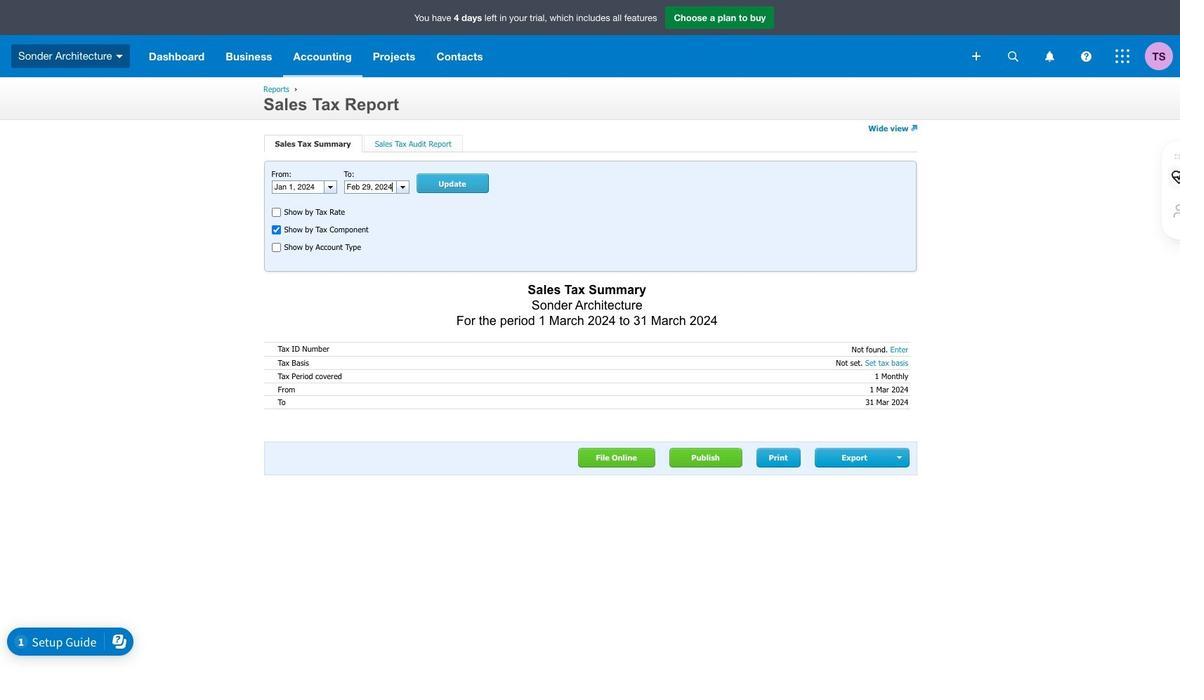 Task type: describe. For each thing, give the bounding box(es) containing it.
svg image
[[1116, 49, 1130, 63]]

export options... image
[[898, 457, 904, 460]]



Task type: locate. For each thing, give the bounding box(es) containing it.
None text field
[[345, 181, 396, 193]]

banner
[[0, 0, 1181, 77]]

None checkbox
[[272, 208, 281, 217], [272, 226, 281, 235], [272, 243, 281, 253], [272, 208, 281, 217], [272, 226, 281, 235], [272, 243, 281, 253]]

None text field
[[272, 181, 324, 193]]

svg image
[[1008, 51, 1019, 62], [1046, 51, 1055, 62], [1082, 51, 1092, 62], [973, 52, 981, 60], [116, 55, 123, 58]]



Task type: vqa. For each thing, say whether or not it's contained in the screenshot.
1st Column Header from right
no



